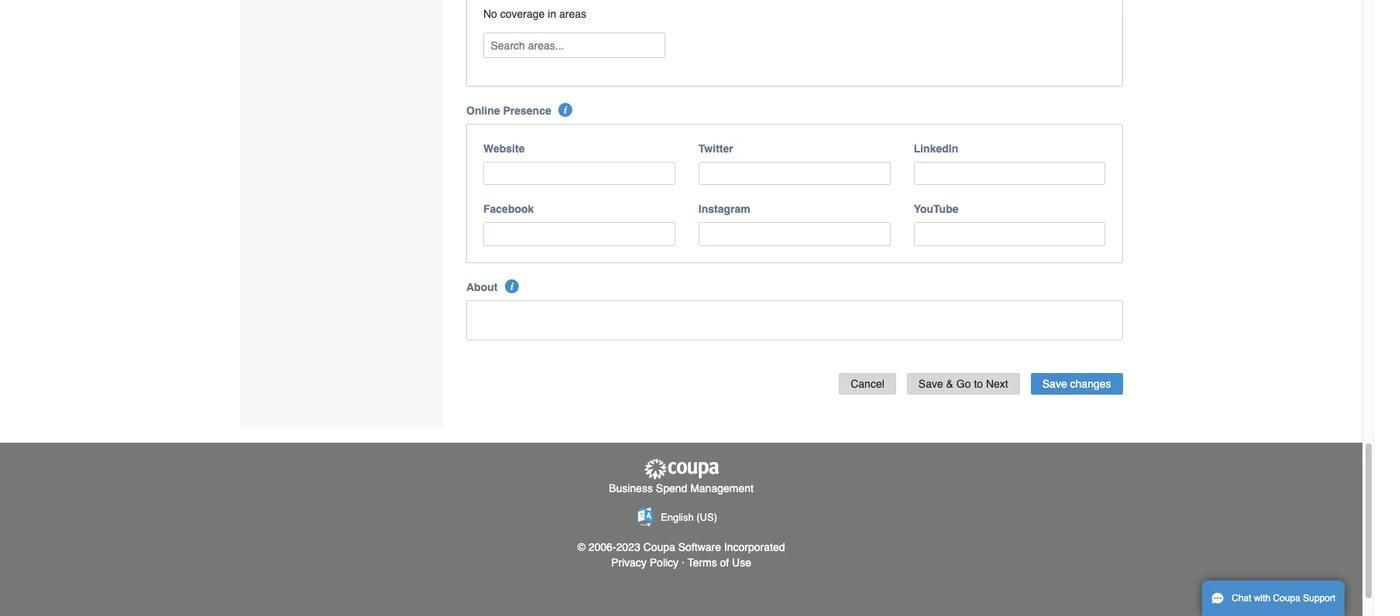 Task type: locate. For each thing, give the bounding box(es) containing it.
0 horizontal spatial save
[[919, 378, 944, 390]]

online presence
[[466, 104, 551, 117]]

save & go to next button
[[907, 373, 1020, 395]]

0 vertical spatial additional information image
[[559, 103, 573, 117]]

privacy policy
[[611, 557, 679, 570]]

management
[[690, 483, 754, 495]]

save left changes
[[1043, 378, 1067, 390]]

no coverage in areas
[[483, 8, 587, 20]]

save inside "button"
[[919, 378, 944, 390]]

1 horizontal spatial save
[[1043, 378, 1067, 390]]

save changes
[[1043, 378, 1111, 390]]

1 vertical spatial additional information image
[[505, 280, 519, 293]]

About text field
[[466, 300, 1123, 341]]

1 horizontal spatial additional information image
[[559, 103, 573, 117]]

1 save from the left
[[919, 378, 944, 390]]

Website text field
[[483, 162, 676, 185]]

1 vertical spatial coupa
[[1273, 594, 1301, 604]]

with
[[1254, 594, 1271, 604]]

twitter
[[699, 142, 734, 155]]

2 save from the left
[[1043, 378, 1067, 390]]

save
[[919, 378, 944, 390], [1043, 378, 1067, 390]]

additional information image for online presence
[[559, 103, 573, 117]]

coupa
[[644, 542, 676, 554], [1273, 594, 1301, 604]]

terms of use
[[688, 557, 752, 570]]

chat
[[1232, 594, 1252, 604]]

1 horizontal spatial coupa
[[1273, 594, 1301, 604]]

privacy
[[611, 557, 647, 570]]

cancel
[[851, 378, 885, 390]]

coupa inside chat with coupa support button
[[1273, 594, 1301, 604]]

0 horizontal spatial additional information image
[[505, 280, 519, 293]]

changes
[[1070, 378, 1111, 390]]

Search areas... text field
[[485, 34, 664, 57]]

incorporated
[[724, 542, 785, 554]]

save left &
[[919, 378, 944, 390]]

Instagram text field
[[699, 223, 891, 246]]

coupa right with
[[1273, 594, 1301, 604]]

0 vertical spatial coupa
[[644, 542, 676, 554]]

2023
[[616, 542, 641, 554]]

instagram
[[699, 203, 751, 216]]

additional information image
[[559, 103, 573, 117], [505, 280, 519, 293]]

save inside button
[[1043, 378, 1067, 390]]

coupa up policy
[[644, 542, 676, 554]]

additional information image right presence
[[559, 103, 573, 117]]

online
[[466, 104, 500, 117]]

go
[[957, 378, 971, 390]]

additional information image right about
[[505, 280, 519, 293]]

of
[[720, 557, 729, 570]]

0 horizontal spatial coupa
[[644, 542, 676, 554]]



Task type: vqa. For each thing, say whether or not it's contained in the screenshot.
facebook
yes



Task type: describe. For each thing, give the bounding box(es) containing it.
no
[[483, 8, 497, 20]]

in
[[548, 8, 556, 20]]

website
[[483, 142, 525, 155]]

business
[[609, 483, 653, 495]]

Facebook text field
[[483, 223, 676, 246]]

terms of use link
[[688, 557, 752, 570]]

coverage
[[500, 8, 545, 20]]

Twitter text field
[[699, 162, 891, 185]]

policy
[[650, 557, 679, 570]]

&
[[947, 378, 954, 390]]

save & go to next
[[919, 378, 1009, 390]]

youtube
[[914, 203, 959, 216]]

about
[[466, 281, 498, 293]]

YouTube text field
[[914, 223, 1106, 246]]

linkedin
[[914, 142, 959, 155]]

© 2006-2023 coupa software incorporated
[[578, 542, 785, 554]]

chat with coupa support
[[1232, 594, 1336, 604]]

additional information image for about
[[505, 280, 519, 293]]

to
[[974, 378, 983, 390]]

save for save & go to next
[[919, 378, 944, 390]]

use
[[732, 557, 752, 570]]

LinkedIn text field
[[914, 162, 1106, 185]]

support
[[1303, 594, 1336, 604]]

presence
[[503, 104, 551, 117]]

areas
[[559, 8, 587, 20]]

©
[[578, 542, 586, 554]]

coupa supplier portal image
[[643, 459, 720, 481]]

privacy policy link
[[611, 557, 679, 570]]

save for save changes
[[1043, 378, 1067, 390]]

2006-
[[589, 542, 616, 554]]

cancel link
[[839, 373, 896, 395]]

english (us)
[[661, 512, 717, 524]]

chat with coupa support button
[[1203, 581, 1345, 617]]

spend
[[656, 483, 687, 495]]

english
[[661, 512, 694, 524]]

save changes button
[[1031, 373, 1123, 395]]

software
[[679, 542, 721, 554]]

business spend management
[[609, 483, 754, 495]]

next
[[986, 378, 1009, 390]]

facebook
[[483, 203, 534, 216]]

terms
[[688, 557, 717, 570]]

(us)
[[697, 512, 717, 524]]



